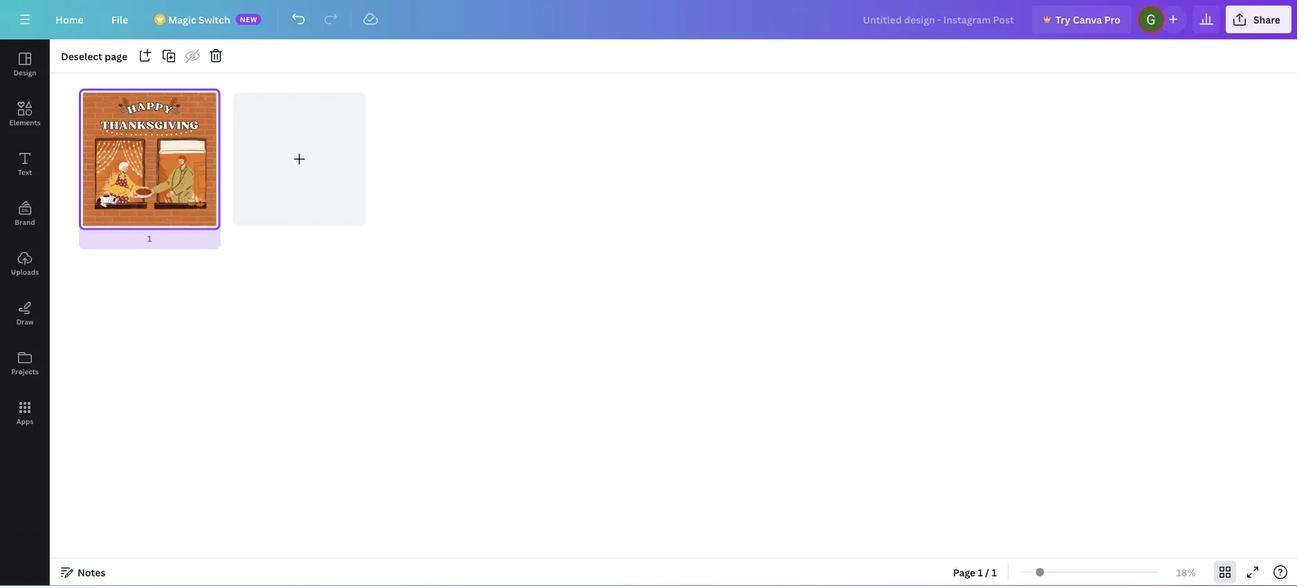 Task type: describe. For each thing, give the bounding box(es) containing it.
deselect page button
[[55, 45, 133, 67]]

draw
[[16, 317, 34, 326]]

notes
[[78, 566, 106, 579]]

canva
[[1073, 13, 1102, 26]]

design button
[[0, 39, 50, 89]]

apps button
[[0, 388, 50, 438]]

draw button
[[0, 289, 50, 339]]

file
[[111, 13, 128, 26]]

new
[[240, 15, 257, 24]]

projects button
[[0, 339, 50, 388]]

home
[[55, 13, 84, 26]]

switch
[[199, 13, 230, 26]]

deselect page
[[61, 49, 127, 63]]

text
[[18, 168, 32, 177]]

try canva pro button
[[1032, 6, 1132, 33]]

page 1 / 1
[[953, 566, 997, 579]]

deselect
[[61, 49, 102, 63]]

brand button
[[0, 189, 50, 239]]

apps
[[16, 417, 33, 426]]

Design title text field
[[852, 6, 1027, 33]]

pro
[[1104, 13, 1121, 26]]

side panel tab list
[[0, 39, 50, 438]]



Task type: locate. For each thing, give the bounding box(es) containing it.
home link
[[44, 6, 95, 33]]

design
[[13, 68, 36, 77]]

elements
[[9, 118, 41, 127]]

elements button
[[0, 89, 50, 139]]

text button
[[0, 139, 50, 189]]

2 horizontal spatial 1
[[992, 566, 997, 579]]

18% button
[[1164, 561, 1209, 584]]

notes button
[[55, 561, 111, 584]]

page
[[105, 49, 127, 63]]

try
[[1056, 13, 1071, 26]]

magic switch
[[168, 13, 230, 26]]

share button
[[1226, 6, 1292, 33]]

uploads button
[[0, 239, 50, 289]]

1 horizontal spatial 1
[[978, 566, 983, 579]]

18%
[[1177, 566, 1196, 579]]

main menu bar
[[0, 0, 1297, 39]]

file button
[[100, 6, 139, 33]]

projects
[[11, 367, 39, 376]]

/
[[985, 566, 989, 579]]

uploads
[[11, 267, 39, 277]]

thanksgiving
[[101, 118, 198, 132], [101, 118, 198, 132]]

page
[[953, 566, 976, 579]]

share
[[1254, 13, 1281, 26]]

0 horizontal spatial 1
[[147, 233, 152, 244]]

brand
[[15, 217, 35, 227]]

try canva pro
[[1056, 13, 1121, 26]]

1
[[147, 233, 152, 244], [978, 566, 983, 579], [992, 566, 997, 579]]

magic
[[168, 13, 196, 26]]



Task type: vqa. For each thing, say whether or not it's contained in the screenshot.
Uploads button
yes



